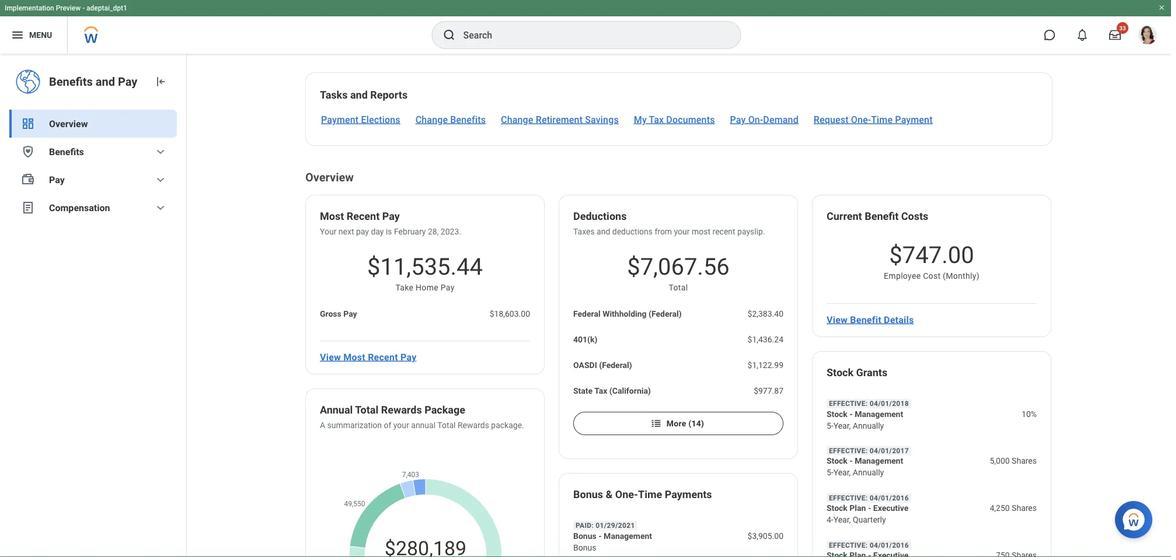 Task type: describe. For each thing, give the bounding box(es) containing it.
pay inside $11,535.44 take home pay
[[441, 283, 455, 293]]

view most recent pay button
[[315, 346, 421, 369]]

stock inside "element"
[[827, 367, 854, 379]]

- for $3,905.00
[[599, 532, 602, 541]]

state tax (california)
[[574, 386, 651, 396]]

2 effective: 04/01/2016 from the top
[[829, 542, 909, 550]]

01/29/2021
[[596, 522, 635, 530]]

401(k)
[[574, 335, 598, 345]]

tasks and reports
[[320, 89, 408, 101]]

year, for 10%
[[834, 421, 851, 431]]

taxes
[[574, 227, 595, 237]]

your
[[320, 227, 337, 237]]

stock grants element
[[827, 366, 888, 383]]

on-
[[749, 114, 764, 125]]

bonus - management bonus
[[574, 532, 652, 553]]

0 horizontal spatial time
[[638, 489, 662, 501]]

current
[[827, 211, 862, 223]]

0 vertical spatial rewards
[[381, 404, 422, 417]]

request one-time payment
[[814, 114, 933, 125]]

recent inside button
[[368, 352, 398, 363]]

$11,535.44
[[367, 253, 483, 281]]

demand
[[764, 114, 799, 125]]

view most recent pay
[[320, 352, 417, 363]]

dashboard image
[[21, 117, 35, 131]]

compensation
[[49, 202, 110, 213]]

federal withholding (federal)
[[574, 309, 682, 319]]

transformation import image
[[154, 75, 168, 89]]

your next pay day is february 28, 2023. element
[[320, 226, 461, 238]]

home
[[416, 283, 439, 293]]

most
[[692, 227, 711, 237]]

stock plan - executive 4-year, quarterly
[[827, 504, 909, 525]]

day
[[371, 227, 384, 237]]

implementation preview -   adeptai_dpt1
[[5, 4, 127, 12]]

year, inside stock plan - executive 4-year, quarterly
[[834, 516, 851, 525]]

state
[[574, 386, 593, 396]]

payment elections link
[[320, 113, 402, 127]]

1 horizontal spatial overview
[[305, 171, 354, 184]]

$3,905.00
[[748, 532, 784, 541]]

- for 5,000 shares
[[850, 457, 853, 466]]

february
[[394, 227, 426, 237]]

and for benefits
[[96, 75, 115, 88]]

management for 10%
[[855, 410, 904, 419]]

taxes and deductions from your most recent payslip. element
[[574, 226, 765, 238]]

2023.
[[441, 227, 461, 237]]

change for change benefits
[[416, 114, 448, 125]]

employee
[[884, 272, 921, 281]]

annual total rewards package a summarization of your annual total rewards package.
[[320, 404, 524, 430]]

effective: 04/01/2017
[[829, 447, 909, 455]]

pay inside button
[[401, 352, 417, 363]]

cost
[[923, 272, 941, 281]]

pay left transformation import image
[[118, 75, 137, 88]]

benefits button
[[9, 138, 177, 166]]

chevron down small image
[[154, 201, 168, 215]]

your inside "deductions taxes and deductions from your most recent payslip."
[[674, 227, 690, 237]]

oasdi
[[574, 361, 597, 370]]

deductions taxes and deductions from your most recent payslip.
[[574, 211, 765, 237]]

package
[[425, 404, 465, 417]]

time inside list
[[872, 114, 893, 125]]

documents
[[667, 114, 715, 125]]

menu
[[29, 30, 52, 40]]

profile logan mcneil image
[[1139, 26, 1158, 47]]

change benefits
[[416, 114, 486, 125]]

most inside button
[[344, 352, 366, 363]]

shares for 5,000 shares
[[1012, 457, 1037, 466]]

1 vertical spatial benefits
[[450, 114, 486, 125]]

annually for 10%
[[853, 421, 884, 431]]

stock for 5,000 shares
[[827, 457, 848, 466]]

a summarization of your annual total rewards package. element
[[320, 420, 524, 432]]

4,250 shares
[[990, 504, 1037, 514]]

$11,535.44 take home pay
[[367, 253, 483, 293]]

pay on-demand link
[[729, 113, 800, 127]]

my tax documents
[[634, 114, 715, 125]]

33 button
[[1103, 22, 1129, 48]]

04/01/2018
[[870, 400, 909, 408]]

4,250
[[990, 504, 1010, 514]]

shares for 4,250 shares
[[1012, 504, 1037, 514]]

$2,383.40
[[748, 309, 784, 319]]

annually for 5,000 shares
[[853, 468, 884, 478]]

details
[[884, 315, 914, 326]]

federal
[[574, 309, 601, 319]]

pay right gross
[[344, 309, 357, 319]]

compensation button
[[9, 194, 177, 222]]

1 payment from the left
[[321, 114, 359, 125]]

04/01/2017
[[870, 447, 909, 455]]

- inside stock plan - executive 4-year, quarterly
[[868, 504, 872, 514]]

total for $7,067.56
[[669, 283, 688, 293]]

overview inside navigation pane region
[[49, 118, 88, 129]]

close environment banner image
[[1159, 4, 1166, 11]]

effective: for 5,000 shares
[[829, 447, 868, 455]]

paid:
[[576, 522, 594, 530]]

- for 10%
[[850, 410, 853, 419]]

5- for 5,000 shares
[[827, 468, 834, 478]]

stock for 4,250 shares
[[827, 504, 848, 514]]

task pay image
[[21, 173, 35, 187]]

most recent pay your next pay day is february 28, 2023.
[[320, 211, 461, 237]]

pay inside 'dropdown button'
[[49, 174, 65, 185]]

costs
[[902, 211, 929, 223]]

view benefit details
[[827, 315, 914, 326]]

view benefit details button
[[822, 308, 919, 332]]

bonus & one-time payments element
[[574, 488, 712, 505]]

annual
[[320, 404, 353, 417]]

0 horizontal spatial (federal)
[[599, 361, 632, 370]]

a
[[320, 421, 325, 430]]

pay
[[356, 227, 369, 237]]

4-
[[827, 516, 834, 525]]

most inside most recent pay your next pay day is february 28, 2023.
[[320, 211, 344, 223]]

(14)
[[689, 419, 704, 429]]

benefits for benefits
[[49, 146, 84, 157]]

1 vertical spatial rewards
[[458, 421, 489, 430]]

5,000
[[990, 457, 1010, 466]]

5- for 10%
[[827, 421, 834, 431]]

0 vertical spatial one-
[[851, 114, 872, 125]]



Task type: vqa. For each thing, say whether or not it's contained in the screenshot.
$2,383.40
yes



Task type: locate. For each thing, give the bounding box(es) containing it.
list view image
[[651, 418, 662, 430]]

effective: down 4-
[[829, 542, 868, 550]]

stock inside stock plan - executive 4-year, quarterly
[[827, 504, 848, 514]]

1 vertical spatial chevron down small image
[[154, 173, 168, 187]]

view for view benefit details
[[827, 315, 848, 326]]

1 vertical spatial bonus
[[574, 532, 597, 541]]

0 horizontal spatial one-
[[615, 489, 638, 501]]

effective: 04/01/2018
[[829, 400, 909, 408]]

stock - management 5-year, annually for 10%
[[827, 410, 904, 431]]

pay inside most recent pay your next pay day is february 28, 2023.
[[382, 211, 400, 223]]

0 vertical spatial 5-
[[827, 421, 834, 431]]

shares right '4,250'
[[1012, 504, 1037, 514]]

3 effective: from the top
[[829, 494, 868, 503]]

management down 01/29/2021
[[604, 532, 652, 541]]

1 horizontal spatial change
[[501, 114, 534, 125]]

chevron down small image for benefits
[[154, 145, 168, 159]]

annual total rewards package element
[[320, 404, 465, 420]]

change right elections
[[416, 114, 448, 125]]

1 horizontal spatial payment
[[896, 114, 933, 125]]

benefits and pay
[[49, 75, 137, 88]]

1 vertical spatial effective: 04/01/2016
[[829, 542, 909, 550]]

-
[[82, 4, 85, 12], [850, 410, 853, 419], [850, 457, 853, 466], [868, 504, 872, 514], [599, 532, 602, 541]]

- down the paid: 01/29/2021
[[599, 532, 602, 541]]

0 horizontal spatial your
[[394, 421, 409, 430]]

grants
[[857, 367, 888, 379]]

2 chevron down small image from the top
[[154, 173, 168, 187]]

deductions
[[574, 211, 627, 223]]

tax for state
[[595, 386, 608, 396]]

management down effective: 04/01/2018
[[855, 410, 904, 419]]

1 vertical spatial 04/01/2016
[[870, 542, 909, 550]]

management down effective: 04/01/2017
[[855, 457, 904, 466]]

(california)
[[610, 386, 651, 396]]

1 vertical spatial recent
[[368, 352, 398, 363]]

savings
[[585, 114, 619, 125]]

implementation
[[5, 4, 54, 12]]

10%
[[1022, 410, 1037, 419]]

effective: left 04/01/2017
[[829, 447, 868, 455]]

0 vertical spatial view
[[827, 315, 848, 326]]

overview up benefits dropdown button
[[49, 118, 88, 129]]

retirement
[[536, 114, 583, 125]]

0 vertical spatial management
[[855, 410, 904, 419]]

pay on-demand
[[730, 114, 799, 125]]

0 vertical spatial year,
[[834, 421, 851, 431]]

1 vertical spatial time
[[638, 489, 662, 501]]

benefit left 'costs'
[[865, 211, 899, 223]]

4 effective: from the top
[[829, 542, 868, 550]]

paid: 01/29/2021
[[576, 522, 635, 530]]

0 vertical spatial total
[[669, 283, 688, 293]]

effective: 04/01/2016 up plan
[[829, 494, 909, 503]]

pay
[[118, 75, 137, 88], [730, 114, 746, 125], [49, 174, 65, 185], [382, 211, 400, 223], [441, 283, 455, 293], [344, 309, 357, 319], [401, 352, 417, 363]]

time left the payments
[[638, 489, 662, 501]]

1 horizontal spatial total
[[438, 421, 456, 430]]

my
[[634, 114, 647, 125]]

1 vertical spatial one-
[[615, 489, 638, 501]]

1 vertical spatial tax
[[595, 386, 608, 396]]

total
[[669, 283, 688, 293], [355, 404, 379, 417], [438, 421, 456, 430]]

0 vertical spatial tax
[[649, 114, 664, 125]]

deductions
[[613, 227, 653, 237]]

0 horizontal spatial change
[[416, 114, 448, 125]]

tax right my
[[649, 114, 664, 125]]

recent
[[713, 227, 736, 237]]

bonus
[[574, 489, 603, 501], [574, 532, 597, 541], [574, 543, 597, 553]]

benefits image
[[21, 145, 35, 159]]

most
[[320, 211, 344, 223], [344, 352, 366, 363]]

1 horizontal spatial and
[[350, 89, 368, 101]]

2 annually from the top
[[853, 468, 884, 478]]

justify image
[[11, 28, 25, 42]]

time right 'request'
[[872, 114, 893, 125]]

list
[[306, 103, 1038, 127]]

pay button
[[9, 166, 177, 194]]

most up the your
[[320, 211, 344, 223]]

28,
[[428, 227, 439, 237]]

effective: for 4,250 shares
[[829, 494, 868, 503]]

your right from
[[674, 227, 690, 237]]

1 vertical spatial (federal)
[[599, 361, 632, 370]]

pay left on-
[[730, 114, 746, 125]]

recent
[[347, 211, 380, 223], [368, 352, 398, 363]]

management inside bonus - management bonus
[[604, 532, 652, 541]]

more (14) button
[[574, 412, 784, 436]]

1 vertical spatial stock - management 5-year, annually
[[827, 457, 904, 478]]

inbox large image
[[1110, 29, 1121, 41]]

view for view most recent pay
[[320, 352, 341, 363]]

1 horizontal spatial rewards
[[458, 421, 489, 430]]

package.
[[491, 421, 524, 430]]

gross pay
[[320, 309, 357, 319]]

year, down effective: 04/01/2017
[[834, 468, 851, 478]]

2 shares from the top
[[1012, 504, 1037, 514]]

payment
[[321, 114, 359, 125], [896, 114, 933, 125]]

notifications large image
[[1077, 29, 1089, 41]]

view inside "button"
[[827, 315, 848, 326]]

and for tasks
[[350, 89, 368, 101]]

tax for my
[[649, 114, 664, 125]]

stock down effective: 04/01/2017
[[827, 457, 848, 466]]

executive
[[874, 504, 909, 514]]

bonus for bonus - management bonus
[[574, 532, 597, 541]]

your
[[674, 227, 690, 237], [394, 421, 409, 430]]

$747.00
[[890, 241, 975, 269]]

tax inside list
[[649, 114, 664, 125]]

$7,067.56 total
[[627, 253, 730, 293]]

stock grants
[[827, 367, 888, 379]]

view
[[827, 315, 848, 326], [320, 352, 341, 363]]

recent up annual total rewards package element
[[368, 352, 398, 363]]

$747.00 employee cost (monthly)
[[884, 241, 980, 281]]

payslip.
[[738, 227, 765, 237]]

$18,603.00
[[490, 309, 530, 319]]

change benefits link
[[414, 113, 487, 127]]

stock left grants
[[827, 367, 854, 379]]

benefit for view
[[851, 315, 882, 326]]

pay up is
[[382, 211, 400, 223]]

benefits for benefits and pay
[[49, 75, 93, 88]]

1 vertical spatial shares
[[1012, 504, 1037, 514]]

1 vertical spatial view
[[320, 352, 341, 363]]

effective: up plan
[[829, 494, 868, 503]]

and
[[96, 75, 115, 88], [350, 89, 368, 101], [597, 227, 611, 237]]

0 horizontal spatial and
[[96, 75, 115, 88]]

stock - management 5-year, annually for 5,000 shares
[[827, 457, 904, 478]]

1 horizontal spatial tax
[[649, 114, 664, 125]]

current benefit costs element
[[827, 210, 929, 226]]

change for change retirement savings
[[501, 114, 534, 125]]

0 vertical spatial (federal)
[[649, 309, 682, 319]]

menu button
[[0, 16, 67, 54]]

list containing payment elections
[[306, 103, 1038, 127]]

1 horizontal spatial time
[[872, 114, 893, 125]]

payments
[[665, 489, 712, 501]]

1 year, from the top
[[834, 421, 851, 431]]

0 vertical spatial benefit
[[865, 211, 899, 223]]

1 annually from the top
[[853, 421, 884, 431]]

benefits and pay element
[[49, 74, 144, 90]]

1 chevron down small image from the top
[[154, 145, 168, 159]]

navigation pane region
[[0, 54, 187, 558]]

time
[[872, 114, 893, 125], [638, 489, 662, 501]]

shares right 5,000 on the bottom
[[1012, 457, 1037, 466]]

- inside bonus - management bonus
[[599, 532, 602, 541]]

plan
[[850, 504, 866, 514]]

view inside button
[[320, 352, 341, 363]]

1 vertical spatial year,
[[834, 468, 851, 478]]

1 vertical spatial most
[[344, 352, 366, 363]]

menu banner
[[0, 0, 1172, 54]]

0 horizontal spatial total
[[355, 404, 379, 417]]

2 bonus from the top
[[574, 532, 597, 541]]

oasdi (federal)
[[574, 361, 632, 370]]

5- down effective: 04/01/2017
[[827, 468, 834, 478]]

tax
[[649, 114, 664, 125], [595, 386, 608, 396]]

chevron down small image inside pay 'dropdown button'
[[154, 173, 168, 187]]

5- down effective: 04/01/2018
[[827, 421, 834, 431]]

effective: down stock grants "element"
[[829, 400, 868, 408]]

benefit for current
[[865, 211, 899, 223]]

most recent pay element
[[320, 210, 400, 226]]

5,000 shares
[[990, 457, 1037, 466]]

year, down effective: 04/01/2018
[[834, 421, 851, 431]]

and inside "deductions taxes and deductions from your most recent payslip."
[[597, 227, 611, 237]]

annual
[[411, 421, 436, 430]]

change retirement savings link
[[500, 113, 620, 127]]

2 04/01/2016 from the top
[[870, 542, 909, 550]]

total down $7,067.56
[[669, 283, 688, 293]]

1 vertical spatial and
[[350, 89, 368, 101]]

most down gross pay at bottom left
[[344, 352, 366, 363]]

and up overview link
[[96, 75, 115, 88]]

1 horizontal spatial one-
[[851, 114, 872, 125]]

change retirement savings
[[501, 114, 619, 125]]

$977.87
[[754, 386, 784, 396]]

payment elections
[[321, 114, 400, 125]]

0 vertical spatial your
[[674, 227, 690, 237]]

1 04/01/2016 from the top
[[870, 494, 909, 503]]

0 vertical spatial 04/01/2016
[[870, 494, 909, 503]]

0 horizontal spatial view
[[320, 352, 341, 363]]

pay right home
[[441, 283, 455, 293]]

bonus for bonus & one-time payments
[[574, 489, 603, 501]]

1 stock from the top
[[827, 367, 854, 379]]

deductions element
[[574, 210, 627, 226]]

3 stock from the top
[[827, 457, 848, 466]]

one- right the &
[[615, 489, 638, 501]]

3 bonus from the top
[[574, 543, 597, 553]]

is
[[386, 227, 392, 237]]

2 year, from the top
[[834, 468, 851, 478]]

2 change from the left
[[501, 114, 534, 125]]

2 horizontal spatial total
[[669, 283, 688, 293]]

stock up 4-
[[827, 504, 848, 514]]

1 vertical spatial benefit
[[851, 315, 882, 326]]

total inside '$7,067.56 total'
[[669, 283, 688, 293]]

1 shares from the top
[[1012, 457, 1037, 466]]

2 vertical spatial management
[[604, 532, 652, 541]]

one-
[[851, 114, 872, 125], [615, 489, 638, 501]]

gross
[[320, 309, 341, 319]]

1 effective: from the top
[[829, 400, 868, 408]]

reports
[[370, 89, 408, 101]]

change
[[416, 114, 448, 125], [501, 114, 534, 125]]

management
[[855, 410, 904, 419], [855, 457, 904, 466], [604, 532, 652, 541]]

- inside menu banner
[[82, 4, 85, 12]]

1 vertical spatial 5-
[[827, 468, 834, 478]]

0 horizontal spatial tax
[[595, 386, 608, 396]]

- down effective: 04/01/2018
[[850, 410, 853, 419]]

1 change from the left
[[416, 114, 448, 125]]

effective: for 10%
[[829, 400, 868, 408]]

1 vertical spatial annually
[[853, 468, 884, 478]]

2 payment from the left
[[896, 114, 933, 125]]

2 vertical spatial benefits
[[49, 146, 84, 157]]

2 vertical spatial bonus
[[574, 543, 597, 553]]

3 year, from the top
[[834, 516, 851, 525]]

0 horizontal spatial overview
[[49, 118, 88, 129]]

recent up "pay"
[[347, 211, 380, 223]]

1 stock - management 5-year, annually from the top
[[827, 410, 904, 431]]

stock down effective: 04/01/2018
[[827, 410, 848, 419]]

0 vertical spatial benefits
[[49, 75, 93, 88]]

0 vertical spatial overview
[[49, 118, 88, 129]]

$7,067.56
[[627, 253, 730, 281]]

pay up annual total rewards package element
[[401, 352, 417, 363]]

stock - management 5-year, annually
[[827, 410, 904, 431], [827, 457, 904, 478]]

bonus & one-time payments
[[574, 489, 712, 501]]

1 horizontal spatial your
[[674, 227, 690, 237]]

stock for 10%
[[827, 410, 848, 419]]

benefit
[[865, 211, 899, 223], [851, 315, 882, 326]]

view up the stock grants
[[827, 315, 848, 326]]

your right of
[[394, 421, 409, 430]]

benefits
[[49, 75, 93, 88], [450, 114, 486, 125], [49, 146, 84, 157]]

shares
[[1012, 457, 1037, 466], [1012, 504, 1037, 514]]

0 horizontal spatial rewards
[[381, 404, 422, 417]]

2 vertical spatial total
[[438, 421, 456, 430]]

your inside annual total rewards package a summarization of your annual total rewards package.
[[394, 421, 409, 430]]

stock - management 5-year, annually down effective: 04/01/2017
[[827, 457, 904, 478]]

2 vertical spatial and
[[597, 227, 611, 237]]

0 vertical spatial recent
[[347, 211, 380, 223]]

2 stock from the top
[[827, 410, 848, 419]]

(monthly)
[[943, 272, 980, 281]]

recent inside most recent pay your next pay day is february 28, 2023.
[[347, 211, 380, 223]]

effective: 04/01/2016 down "quarterly"
[[829, 542, 909, 550]]

adeptai_dpt1
[[86, 4, 127, 12]]

summarization
[[327, 421, 382, 430]]

benefits inside dropdown button
[[49, 146, 84, 157]]

and inside benefits and pay element
[[96, 75, 115, 88]]

elections
[[361, 114, 400, 125]]

2 5- from the top
[[827, 468, 834, 478]]

stock
[[827, 367, 854, 379], [827, 410, 848, 419], [827, 457, 848, 466], [827, 504, 848, 514]]

total for annual
[[355, 404, 379, 417]]

(federal) up state tax (california)
[[599, 361, 632, 370]]

annually down effective: 04/01/2017
[[853, 468, 884, 478]]

tasks
[[320, 89, 348, 101]]

0 vertical spatial shares
[[1012, 457, 1037, 466]]

0 vertical spatial annually
[[853, 421, 884, 431]]

2 stock - management 5-year, annually from the top
[[827, 457, 904, 478]]

effective: 04/01/2016
[[829, 494, 909, 503], [829, 542, 909, 550]]

1 vertical spatial your
[[394, 421, 409, 430]]

chevron down small image
[[154, 145, 168, 159], [154, 173, 168, 187]]

5-
[[827, 421, 834, 431], [827, 468, 834, 478]]

of
[[384, 421, 392, 430]]

0 vertical spatial most
[[320, 211, 344, 223]]

withholding
[[603, 309, 647, 319]]

pay right task pay image
[[49, 174, 65, 185]]

0 horizontal spatial payment
[[321, 114, 359, 125]]

0 vertical spatial effective: 04/01/2016
[[829, 494, 909, 503]]

and up payment elections link
[[350, 89, 368, 101]]

0 vertical spatial stock - management 5-year, annually
[[827, 410, 904, 431]]

stock - management 5-year, annually down effective: 04/01/2018
[[827, 410, 904, 431]]

view down gross
[[320, 352, 341, 363]]

more (14)
[[667, 419, 704, 429]]

1 horizontal spatial view
[[827, 315, 848, 326]]

more
[[667, 419, 687, 429]]

rewards up of
[[381, 404, 422, 417]]

33
[[1120, 25, 1126, 32]]

04/01/2016 up executive
[[870, 494, 909, 503]]

1 vertical spatial total
[[355, 404, 379, 417]]

- down effective: 04/01/2017
[[850, 457, 853, 466]]

total down package
[[438, 421, 456, 430]]

annually down effective: 04/01/2018
[[853, 421, 884, 431]]

2 vertical spatial year,
[[834, 516, 851, 525]]

from
[[655, 227, 672, 237]]

change left retirement on the left of page
[[501, 114, 534, 125]]

chevron down small image for pay
[[154, 173, 168, 187]]

04/01/2016 down "quarterly"
[[870, 542, 909, 550]]

0 vertical spatial time
[[872, 114, 893, 125]]

current benefit costs
[[827, 211, 929, 223]]

quarterly
[[853, 516, 886, 525]]

my tax documents link
[[633, 113, 716, 127]]

year, for 5,000 shares
[[834, 468, 851, 478]]

search image
[[442, 28, 456, 42]]

management for $3,905.00
[[604, 532, 652, 541]]

and down deductions element
[[597, 227, 611, 237]]

&
[[606, 489, 613, 501]]

year, down plan
[[834, 516, 851, 525]]

management for 5,000 shares
[[855, 457, 904, 466]]

1 bonus from the top
[[574, 489, 603, 501]]

(federal) right withholding
[[649, 309, 682, 319]]

benefit left the "details"
[[851, 315, 882, 326]]

2 horizontal spatial and
[[597, 227, 611, 237]]

0 vertical spatial bonus
[[574, 489, 603, 501]]

tax right state
[[595, 386, 608, 396]]

1 vertical spatial management
[[855, 457, 904, 466]]

04/01/2016
[[870, 494, 909, 503], [870, 542, 909, 550]]

2 effective: from the top
[[829, 447, 868, 455]]

- right preview
[[82, 4, 85, 12]]

one- right 'request'
[[851, 114, 872, 125]]

- up "quarterly"
[[868, 504, 872, 514]]

0 vertical spatial chevron down small image
[[154, 145, 168, 159]]

0 vertical spatial and
[[96, 75, 115, 88]]

1 5- from the top
[[827, 421, 834, 431]]

1 horizontal spatial (federal)
[[649, 309, 682, 319]]

1 effective: 04/01/2016 from the top
[[829, 494, 909, 503]]

Search Workday  search field
[[463, 22, 717, 48]]

overview up most recent pay element
[[305, 171, 354, 184]]

4 stock from the top
[[827, 504, 848, 514]]

benefit inside "button"
[[851, 315, 882, 326]]

$1,122.99
[[748, 361, 784, 370]]

rewards down package
[[458, 421, 489, 430]]

document alt image
[[21, 201, 35, 215]]

total up summarization
[[355, 404, 379, 417]]

1 vertical spatial overview
[[305, 171, 354, 184]]



